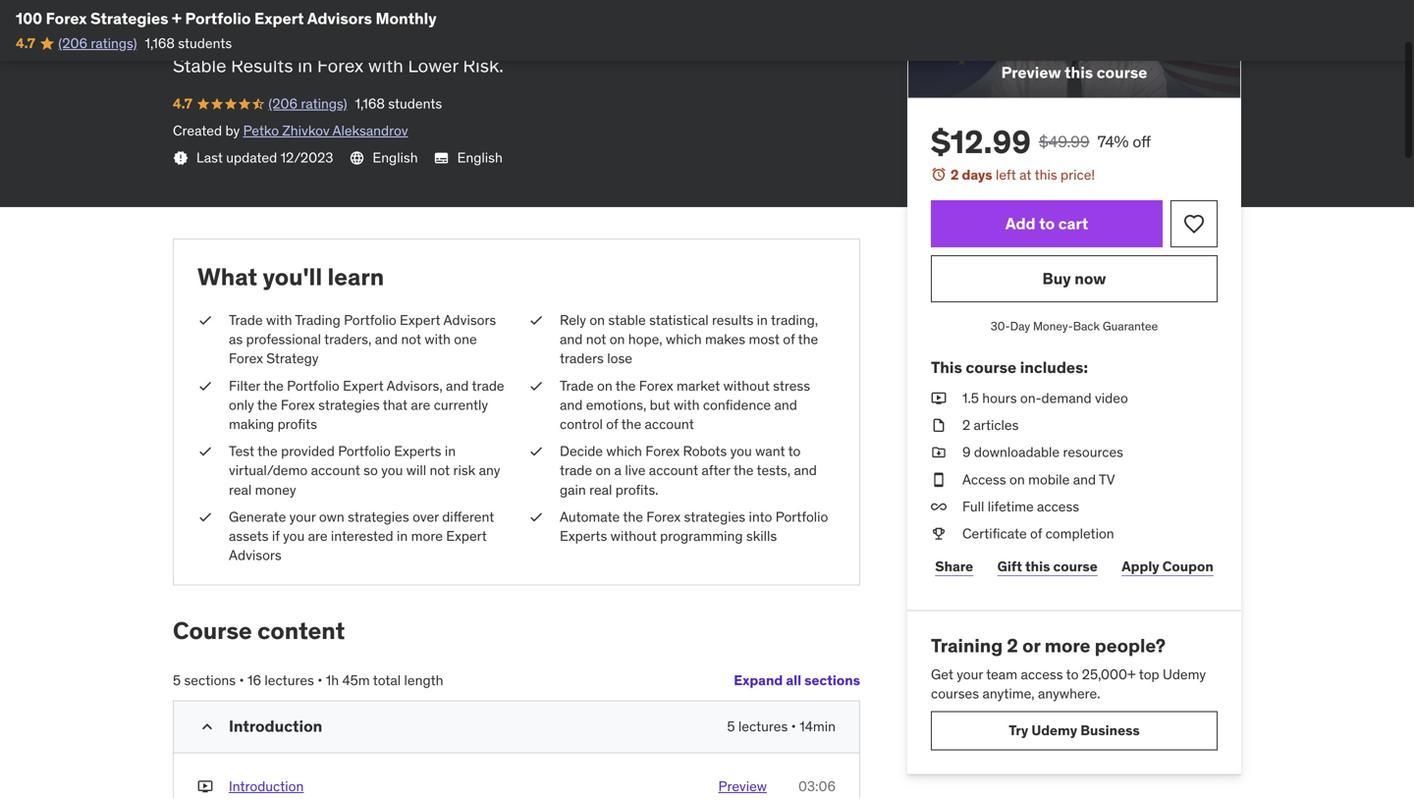 Task type: locate. For each thing, give the bounding box(es) containing it.
training 2 or more people? get your team access to 25,000+ top udemy courses anytime, anywhere.
[[931, 634, 1206, 703]]

0 vertical spatial you
[[730, 443, 752, 460]]

get
[[931, 666, 954, 684]]

0 horizontal spatial to
[[788, 443, 801, 460]]

•
[[239, 672, 244, 690], [318, 672, 323, 690], [791, 718, 797, 736]]

portfolio inside test the provided portfolio experts in virtual/demo account so you will not risk any real money
[[338, 443, 391, 460]]

statistical
[[649, 311, 709, 329]]

0 vertical spatial 1,168 students
[[145, 34, 232, 52]]

virtual/demo
[[229, 462, 308, 480]]

1 vertical spatial preview
[[719, 778, 767, 796]]

total
[[373, 672, 401, 690]]

0 vertical spatial without
[[724, 377, 770, 395]]

2 vertical spatial advisors
[[229, 547, 282, 564]]

1 vertical spatial ratings)
[[301, 95, 347, 112]]

0 vertical spatial course
[[1097, 62, 1148, 82]]

1,168 students up stable
[[145, 34, 232, 52]]

0 horizontal spatial advisors
[[229, 547, 282, 564]]

• left 1h 45m
[[318, 672, 323, 690]]

experts
[[394, 443, 442, 460], [560, 528, 607, 545]]

more inside generate your own strategies over different assets if you are interested in more expert advisors
[[411, 528, 443, 545]]

real right the "gain"
[[590, 481, 612, 499]]

you right the if
[[283, 528, 305, 545]]

english down aleksandrov
[[373, 149, 418, 167]]

1 horizontal spatial without
[[724, 377, 770, 395]]

portfolio down strategy
[[287, 377, 340, 395]]

0 horizontal spatial real
[[229, 481, 252, 499]]

without down profits.
[[611, 528, 657, 545]]

1 horizontal spatial (206
[[269, 95, 298, 112]]

2 horizontal spatial 2
[[1007, 634, 1019, 658]]

of for most
[[783, 331, 795, 348]]

lectures down expand
[[739, 718, 788, 736]]

students
[[178, 34, 232, 52], [388, 95, 442, 112]]

not right will
[[430, 462, 450, 480]]

and inside trade with trading portfolio expert advisors as professional traders, and not with one forex strategy
[[375, 331, 398, 348]]

xsmall image for test
[[197, 442, 213, 461]]

1 horizontal spatial •
[[318, 672, 323, 690]]

and up control
[[560, 396, 583, 414]]

5 down "course"
[[173, 672, 181, 690]]

udemy right top
[[1163, 666, 1206, 684]]

course inside gift this course link
[[1054, 558, 1098, 576]]

trade up the "gain"
[[560, 462, 592, 480]]

0 vertical spatial trade
[[229, 311, 263, 329]]

that
[[383, 396, 408, 414]]

0 horizontal spatial are
[[308, 528, 328, 545]]

you
[[730, 443, 752, 460], [381, 462, 403, 480], [283, 528, 305, 545]]

xsmall image for access
[[931, 470, 947, 490]]

1 horizontal spatial 4.7
[[173, 95, 193, 112]]

0 horizontal spatial your
[[289, 508, 316, 526]]

2 horizontal spatial of
[[1031, 525, 1043, 543]]

of inside rely on stable statistical results in trading, and not on hope, which makes most of the traders lose
[[783, 331, 795, 348]]

in up most
[[757, 311, 768, 329]]

in inside generate your own strategies over different assets if you are interested in more expert advisors
[[397, 528, 408, 545]]

2 vertical spatial you
[[283, 528, 305, 545]]

certificate
[[963, 525, 1027, 543]]

1 horizontal spatial 2
[[963, 417, 971, 434]]

1 vertical spatial of
[[606, 416, 618, 433]]

certificate of completion
[[963, 525, 1115, 543]]

xsmall image
[[529, 311, 544, 330], [529, 377, 544, 396], [931, 389, 947, 408], [197, 442, 213, 461], [931, 443, 947, 463], [931, 497, 947, 517], [197, 508, 213, 527], [931, 525, 947, 544], [197, 778, 213, 797]]

2 horizontal spatial to
[[1067, 666, 1079, 684]]

1 horizontal spatial of
[[783, 331, 795, 348]]

strategies up the programming
[[684, 508, 746, 526]]

25,000+
[[1082, 666, 1136, 684]]

trade for professional
[[229, 311, 263, 329]]

preview inside button
[[1002, 62, 1062, 82]]

course up 74%
[[1097, 62, 1148, 82]]

strategies up interested
[[348, 508, 409, 526]]

1 horizontal spatial experts
[[560, 528, 607, 545]]

petko
[[243, 122, 279, 140]]

(206 ratings) up zhivkov
[[269, 95, 347, 112]]

0 horizontal spatial (206
[[58, 34, 87, 52]]

1 horizontal spatial 5
[[727, 718, 735, 736]]

real up generate
[[229, 481, 252, 499]]

2 days left at this price!
[[951, 166, 1095, 184]]

the inside rely on stable statistical results in trading, and not on hope, which makes most of the traders lose
[[798, 331, 818, 348]]

in right interested
[[397, 528, 408, 545]]

on inside trade on the forex market without stress and emotions, but with confidence and control of the account
[[597, 377, 613, 395]]

updated
[[226, 149, 277, 167]]

stable
[[173, 53, 226, 77]]

the down trading,
[[798, 331, 818, 348]]

of down trading,
[[783, 331, 795, 348]]

0 vertical spatial 5
[[173, 672, 181, 690]]

expert up advisors,
[[400, 311, 441, 329]]

1 vertical spatial this
[[1035, 166, 1058, 184]]

0 horizontal spatial students
[[178, 34, 232, 52]]

which up a
[[606, 443, 642, 460]]

preview down 5 lectures • 14min at right
[[719, 778, 767, 796]]

strategies left the that
[[318, 396, 380, 414]]

off
[[1133, 132, 1151, 152]]

as
[[229, 331, 243, 348]]

account inside trade on the forex market without stress and emotions, but with confidence and control of the account
[[645, 416, 694, 433]]

on left a
[[596, 462, 611, 480]]

0 vertical spatial which
[[666, 331, 702, 348]]

1,168 down +
[[145, 34, 175, 52]]

1 vertical spatial experts
[[560, 528, 607, 545]]

1 vertical spatial advisors
[[444, 311, 496, 329]]

preview for preview this course
[[1002, 62, 1062, 82]]

forex inside filter the portfolio expert advisors, and trade only the forex strategies that are currently making profits
[[281, 396, 315, 414]]

on inside the decide which forex robots you want to trade on a live account after the tests, and gain real profits.
[[596, 462, 611, 480]]

course up the "hours"
[[966, 357, 1017, 378]]

portfolio up traders,
[[344, 311, 397, 329]]

course down completion
[[1054, 558, 1098, 576]]

and right tests,
[[794, 462, 817, 480]]

0 horizontal spatial more
[[411, 528, 443, 545]]

on down downloadable
[[1010, 471, 1025, 489]]

and inside the decide which forex robots you want to trade on a live account after the tests, and gain real profits.
[[794, 462, 817, 480]]

forex down the as
[[229, 350, 263, 368]]

filter the portfolio expert advisors, and trade only the forex strategies that are currently making profits
[[229, 377, 505, 433]]

xsmall image left last
[[173, 150, 189, 166]]

1 sections from the left
[[805, 672, 861, 690]]

decide
[[560, 443, 603, 460]]

1 real from the left
[[229, 481, 252, 499]]

of down 'emotions,'
[[606, 416, 618, 433]]

0 horizontal spatial experts
[[394, 443, 442, 460]]

1 vertical spatial introduction
[[229, 778, 304, 796]]

strategies inside automate the forex strategies into portfolio experts without programming skills
[[684, 508, 746, 526]]

2 horizontal spatial •
[[791, 718, 797, 736]]

1 introduction from the top
[[229, 717, 322, 737]]

experts inside test the provided portfolio experts in virtual/demo account so you will not risk any real money
[[394, 443, 442, 460]]

1 vertical spatial 1,168
[[355, 95, 385, 112]]

1 vertical spatial 1,168 students
[[355, 95, 442, 112]]

xsmall image left 2 articles
[[931, 416, 947, 435]]

tv
[[1099, 471, 1116, 489]]

xsmall image left decide
[[529, 442, 544, 461]]

on for access
[[1010, 471, 1025, 489]]

$49.99
[[1039, 132, 1090, 152]]

5 down expand
[[727, 718, 735, 736]]

5 for 5 sections • 16 lectures • 1h 45m total length
[[173, 672, 181, 690]]

trading
[[265, 27, 327, 51], [295, 311, 341, 329]]

petko zhivkov aleksandrov link
[[243, 122, 408, 140]]

one
[[454, 331, 477, 348]]

on-
[[1021, 390, 1042, 407]]

english right closed captions image
[[457, 149, 503, 167]]

without
[[724, 377, 770, 395], [611, 528, 657, 545]]

expert down different
[[446, 528, 487, 545]]

advisors up one
[[444, 311, 496, 329]]

2 horizontal spatial you
[[730, 443, 752, 460]]

1 vertical spatial are
[[308, 528, 328, 545]]

14min
[[800, 718, 836, 736]]

0 vertical spatial are
[[411, 396, 431, 414]]

and
[[375, 331, 398, 348], [560, 331, 583, 348], [446, 377, 469, 395], [560, 396, 583, 414], [775, 396, 798, 414], [794, 462, 817, 480], [1073, 471, 1096, 489]]

1 vertical spatial without
[[611, 528, 657, 545]]

and left tv at the right of the page
[[1073, 471, 1096, 489]]

0 vertical spatial of
[[783, 331, 795, 348]]

trading up traders,
[[295, 311, 341, 329]]

1 vertical spatial udemy
[[1032, 722, 1078, 740]]

results
[[712, 311, 754, 329]]

1 vertical spatial 2
[[963, 417, 971, 434]]

1 horizontal spatial you
[[381, 462, 403, 480]]

in
[[298, 53, 313, 77], [757, 311, 768, 329], [445, 443, 456, 460], [397, 528, 408, 545]]

0 vertical spatial introduction
[[229, 717, 322, 737]]

0 vertical spatial ratings)
[[91, 34, 137, 52]]

1 horizontal spatial 1,168 students
[[355, 95, 442, 112]]

which down the statistical
[[666, 331, 702, 348]]

access
[[963, 471, 1007, 489]]

experts down automate
[[560, 528, 607, 545]]

advisors inside generate your own strategies over different assets if you are interested in more expert advisors
[[229, 547, 282, 564]]

access
[[1037, 498, 1080, 516], [1021, 666, 1063, 684]]

on for rely
[[590, 311, 605, 329]]

• left 14min
[[791, 718, 797, 736]]

4.7 down the 100
[[16, 34, 35, 52]]

1 horizontal spatial trade
[[560, 462, 592, 480]]

9
[[963, 444, 971, 461]]

5 sections • 16 lectures • 1h 45m total length
[[173, 672, 444, 690]]

forex up live
[[646, 443, 680, 460]]

course language image
[[349, 150, 365, 166]]

2 left 'or'
[[1007, 634, 1019, 658]]

of inside trade on the forex market without stress and emotions, but with confidence and control of the account
[[606, 416, 618, 433]]

this inside button
[[1065, 62, 1094, 82]]

xsmall image down what at the top of page
[[197, 311, 213, 330]]

• for 5 lectures • 14min
[[791, 718, 797, 736]]

portfolio right into
[[776, 508, 829, 526]]

1 horizontal spatial your
[[957, 666, 983, 684]]

your
[[289, 508, 316, 526], [957, 666, 983, 684]]

content
[[257, 617, 345, 646]]

with left new
[[331, 27, 367, 51]]

are down advisors,
[[411, 396, 431, 414]]

trading inside trade with trading portfolio expert advisors as professional traders, and not with one forex strategy
[[295, 311, 341, 329]]

1 vertical spatial access
[[1021, 666, 1063, 684]]

trade down the traders
[[560, 377, 594, 395]]

business
[[1081, 722, 1140, 740]]

forex right building
[[610, 27, 657, 51]]

1,168
[[145, 34, 175, 52], [355, 95, 385, 112]]

1 horizontal spatial to
[[1040, 214, 1055, 234]]

sections inside dropdown button
[[805, 672, 861, 690]]

provided
[[281, 443, 335, 460]]

0 horizontal spatial sections
[[184, 672, 236, 690]]

1 vertical spatial which
[[606, 443, 642, 460]]

introduction button
[[229, 778, 304, 797]]

0 horizontal spatial not
[[401, 331, 421, 348]]

after
[[702, 462, 731, 480]]

0 vertical spatial to
[[1040, 214, 1055, 234]]

automate
[[560, 508, 620, 526]]

articles
[[974, 417, 1019, 434]]

trade for and
[[560, 377, 594, 395]]

$12.99 $49.99 74% off
[[931, 122, 1151, 162]]

day
[[1010, 319, 1031, 334]]

0 horizontal spatial 1,168
[[145, 34, 175, 52]]

buy now button
[[931, 255, 1218, 303]]

in right the results
[[298, 53, 313, 77]]

0 horizontal spatial 2
[[951, 166, 959, 184]]

xsmall image for 2
[[931, 416, 947, 435]]

course inside preview this course button
[[1097, 62, 1148, 82]]

xsmall image for full
[[931, 497, 947, 517]]

trade inside the decide which forex robots you want to trade on a live account after the tests, and gain real profits.
[[560, 462, 592, 480]]

rely on stable statistical results in trading, and not on hope, which makes most of the traders lose
[[560, 311, 818, 368]]

2 real from the left
[[590, 481, 612, 499]]

you inside test the provided portfolio experts in virtual/demo account so you will not risk any real money
[[381, 462, 403, 480]]

account down but
[[645, 416, 694, 433]]

forex inside the decide which forex robots you want to trade on a live account after the tests, and gain real profits.
[[646, 443, 680, 460]]

expert up the that
[[343, 377, 384, 395]]

are inside filter the portfolio expert advisors, and trade only the forex strategies that are currently making profits
[[411, 396, 431, 414]]

are down own
[[308, 528, 328, 545]]

without up confidence
[[724, 377, 770, 395]]

2 vertical spatial this
[[1026, 558, 1051, 576]]

strategies inside generate your own strategies over different assets if you are interested in more expert advisors
[[348, 508, 409, 526]]

1 horizontal spatial more
[[1045, 634, 1091, 658]]

portfolio inside trade with trading portfolio expert advisors as professional traders, and not with one forex strategy
[[344, 311, 397, 329]]

and down rely
[[560, 331, 583, 348]]

0 horizontal spatial 4.7
[[16, 34, 35, 52]]

course
[[1097, 62, 1148, 82], [966, 357, 1017, 378], [1054, 558, 1098, 576]]

traders,
[[324, 331, 372, 348]]

0 vertical spatial 2
[[951, 166, 959, 184]]

algo
[[223, 27, 261, 51]]

and inside filter the portfolio expert advisors, and trade only the forex strategies that are currently making profits
[[446, 377, 469, 395]]

(206 ratings) down strategies
[[58, 34, 137, 52]]

preview this course
[[1002, 62, 1148, 82]]

0 horizontal spatial udemy
[[1032, 722, 1078, 740]]

own
[[319, 508, 345, 526]]

xsmall image for rely
[[529, 311, 544, 330]]

9 downloadable resources
[[963, 444, 1124, 461]]

on right rely
[[590, 311, 605, 329]]

0 horizontal spatial trade
[[472, 377, 505, 395]]

portfolio up so
[[338, 443, 391, 460]]

more down over
[[411, 528, 443, 545]]

the up virtual/demo at the left
[[258, 443, 278, 460]]

and right traders,
[[375, 331, 398, 348]]

more right 'or'
[[1045, 634, 1091, 658]]

with
[[331, 27, 367, 51], [368, 53, 404, 77], [266, 311, 292, 329], [425, 331, 451, 348], [674, 396, 700, 414]]

0 vertical spatial access
[[1037, 498, 1080, 516]]

filter
[[229, 377, 260, 395]]

trading inside forex algo trading with new technology for building forex strategies. achieve stable results in forex with lower risk.
[[265, 27, 327, 51]]

2 vertical spatial to
[[1067, 666, 1079, 684]]

xsmall image for automate
[[529, 508, 544, 527]]

0 horizontal spatial without
[[611, 528, 657, 545]]

0 vertical spatial (206
[[58, 34, 87, 52]]

trade inside trade on the forex market without stress and emotions, but with confidence and control of the account
[[560, 377, 594, 395]]

to right want
[[788, 443, 801, 460]]

of for control
[[606, 416, 618, 433]]

team
[[987, 666, 1018, 684]]

resources
[[1063, 444, 1124, 461]]

1 horizontal spatial advisors
[[307, 8, 372, 28]]

0 horizontal spatial preview
[[719, 778, 767, 796]]

expert up the results
[[254, 8, 304, 28]]

0 horizontal spatial trade
[[229, 311, 263, 329]]

trade up the currently
[[472, 377, 505, 395]]

xsmall image for generate
[[197, 508, 213, 527]]

expert
[[254, 8, 304, 28], [400, 311, 441, 329], [343, 377, 384, 395], [446, 528, 487, 545]]

2 for 2 articles
[[963, 417, 971, 434]]

2 horizontal spatial not
[[586, 331, 606, 348]]

0 vertical spatial advisors
[[307, 8, 372, 28]]

most
[[749, 331, 780, 348]]

a
[[615, 462, 622, 480]]

xsmall image left access
[[931, 470, 947, 490]]

forex algo trading with new technology for building forex strategies. achieve stable results in forex with lower risk.
[[173, 27, 822, 77]]

2 up 9
[[963, 417, 971, 434]]

1 vertical spatial students
[[388, 95, 442, 112]]

1 horizontal spatial real
[[590, 481, 612, 499]]

forex inside trade on the forex market without stress and emotions, but with confidence and control of the account
[[639, 377, 674, 395]]

2 vertical spatial course
[[1054, 558, 1098, 576]]

to left 'cart'
[[1040, 214, 1055, 234]]

in inside rely on stable statistical results in trading, and not on hope, which makes most of the traders lose
[[757, 311, 768, 329]]

not up the traders
[[586, 331, 606, 348]]

to up the anywhere.
[[1067, 666, 1079, 684]]

account down provided
[[311, 462, 360, 480]]

to
[[1040, 214, 1055, 234], [788, 443, 801, 460], [1067, 666, 1079, 684]]

to inside add to cart button
[[1040, 214, 1055, 234]]

(206
[[58, 34, 87, 52], [269, 95, 298, 112]]

1 horizontal spatial not
[[430, 462, 450, 480]]

full lifetime access
[[963, 498, 1080, 516]]

advisors down assets
[[229, 547, 282, 564]]

course content
[[173, 617, 345, 646]]

xsmall image
[[173, 150, 189, 166], [197, 311, 213, 330], [197, 377, 213, 396], [931, 416, 947, 435], [529, 442, 544, 461], [931, 470, 947, 490], [529, 508, 544, 527]]

1,168 students up aleksandrov
[[355, 95, 442, 112]]

1.5 hours on-demand video
[[963, 390, 1129, 407]]

udemy inside training 2 or more people? get your team access to 25,000+ top udemy courses anytime, anywhere.
[[1163, 666, 1206, 684]]

the down 'emotions,'
[[621, 416, 642, 433]]

2 english from the left
[[457, 149, 503, 167]]

this right the gift
[[1026, 558, 1051, 576]]

full
[[963, 498, 985, 516]]

account down robots
[[649, 462, 698, 480]]

monthly
[[376, 8, 437, 28]]

0 horizontal spatial 5
[[173, 672, 181, 690]]

the right after
[[734, 462, 754, 480]]

• left "16"
[[239, 672, 244, 690]]

which
[[666, 331, 702, 348], [606, 443, 642, 460]]

udemy right try
[[1032, 722, 1078, 740]]

advisors
[[307, 8, 372, 28], [444, 311, 496, 329], [229, 547, 282, 564]]

trading for forex
[[265, 27, 327, 51]]

the down profits.
[[623, 508, 643, 526]]

traders
[[560, 350, 604, 368]]

what you'll learn
[[197, 262, 384, 292]]

this for gift
[[1026, 558, 1051, 576]]

the inside automate the forex strategies into portfolio experts without programming skills
[[623, 508, 643, 526]]

1 vertical spatial 5
[[727, 718, 735, 736]]

building
[[539, 27, 606, 51]]

ratings) down strategies
[[91, 34, 137, 52]]

xsmall image for trade
[[529, 377, 544, 396]]

in inside test the provided portfolio experts in virtual/demo account so you will not risk any real money
[[445, 443, 456, 460]]

of down full lifetime access
[[1031, 525, 1043, 543]]

1 horizontal spatial (206 ratings)
[[269, 95, 347, 112]]

0 vertical spatial preview
[[1002, 62, 1062, 82]]

try udemy business link
[[931, 712, 1218, 751]]

0 vertical spatial students
[[178, 34, 232, 52]]

2 vertical spatial 2
[[1007, 634, 1019, 658]]

xsmall image for filter
[[197, 377, 213, 396]]

in up risk
[[445, 443, 456, 460]]

1 vertical spatial more
[[1045, 634, 1091, 658]]

anywhere.
[[1038, 685, 1101, 703]]

0 horizontal spatial you
[[283, 528, 305, 545]]

with down market
[[674, 396, 700, 414]]

1 vertical spatial trade
[[560, 377, 594, 395]]

gift this course link
[[994, 548, 1102, 587]]

real inside test the provided portfolio experts in virtual/demo account so you will not risk any real money
[[229, 481, 252, 499]]

1 vertical spatial you
[[381, 462, 403, 480]]

not
[[401, 331, 421, 348], [586, 331, 606, 348], [430, 462, 450, 480]]

1 horizontal spatial ratings)
[[301, 95, 347, 112]]

closed captions image
[[434, 150, 450, 166]]

0 horizontal spatial •
[[239, 672, 244, 690]]

1 horizontal spatial udemy
[[1163, 666, 1206, 684]]

trade inside trade with trading portfolio expert advisors as professional traders, and not with one forex strategy
[[229, 311, 263, 329]]

your up courses
[[957, 666, 983, 684]]

1 vertical spatial lectures
[[739, 718, 788, 736]]



Task type: vqa. For each thing, say whether or not it's contained in the screenshot.
the day at the right top of page
yes



Task type: describe. For each thing, give the bounding box(es) containing it.
length
[[404, 672, 444, 690]]

share button
[[931, 548, 978, 587]]

to inside training 2 or more people? get your team access to 25,000+ top udemy courses anytime, anywhere.
[[1067, 666, 1079, 684]]

strategies
[[90, 8, 168, 28]]

strategies for generate
[[348, 508, 409, 526]]

video
[[1095, 390, 1129, 407]]

expand all sections button
[[734, 662, 861, 701]]

profits
[[278, 416, 317, 433]]

strategies inside filter the portfolio expert advisors, and trade only the forex strategies that are currently making profits
[[318, 396, 380, 414]]

strategies.
[[661, 27, 752, 51]]

or
[[1023, 634, 1041, 658]]

1 vertical spatial (206
[[269, 95, 298, 112]]

2 vertical spatial of
[[1031, 525, 1043, 543]]

trade inside filter the portfolio expert advisors, and trade only the forex strategies that are currently making profits
[[472, 377, 505, 395]]

emotions,
[[586, 396, 647, 414]]

30-
[[991, 319, 1010, 334]]

5 for 5 lectures • 14min
[[727, 718, 735, 736]]

tests,
[[757, 462, 791, 480]]

without inside trade on the forex market without stress and emotions, but with confidence and control of the account
[[724, 377, 770, 395]]

your inside training 2 or more people? get your team access to 25,000+ top udemy courses anytime, anywhere.
[[957, 666, 983, 684]]

expert inside filter the portfolio expert advisors, and trade only the forex strategies that are currently making profits
[[343, 377, 384, 395]]

2 for 2 days left at this price!
[[951, 166, 959, 184]]

in inside forex algo trading with new technology for building forex strategies. achieve stable results in forex with lower risk.
[[298, 53, 313, 77]]

add to cart button
[[931, 200, 1163, 248]]

1 horizontal spatial 1,168
[[355, 95, 385, 112]]

1 english from the left
[[373, 149, 418, 167]]

confidence
[[703, 396, 771, 414]]

forex inside trade with trading portfolio expert advisors as professional traders, and not with one forex strategy
[[229, 350, 263, 368]]

course for gift this course
[[1054, 558, 1098, 576]]

not inside trade with trading portfolio expert advisors as professional traders, and not with one forex strategy
[[401, 331, 421, 348]]

0 vertical spatial lectures
[[265, 672, 314, 690]]

cart
[[1059, 214, 1089, 234]]

market
[[677, 377, 720, 395]]

making
[[229, 416, 274, 433]]

trading for strategy
[[295, 311, 341, 329]]

apply coupon button
[[1118, 548, 1218, 587]]

add to cart
[[1006, 214, 1089, 234]]

trading,
[[771, 311, 818, 329]]

xsmall image for 1.5
[[931, 389, 947, 408]]

with left one
[[425, 331, 451, 348]]

professional
[[246, 331, 321, 348]]

test the provided portfolio experts in virtual/demo account so you will not risk any real money
[[229, 443, 501, 499]]

which inside the decide which forex robots you want to trade on a live account after the tests, and gain real profits.
[[606, 443, 642, 460]]

with up professional
[[266, 311, 292, 329]]

2 introduction from the top
[[229, 778, 304, 796]]

advisors,
[[387, 377, 443, 395]]

and inside rely on stable statistical results in trading, and not on hope, which makes most of the traders lose
[[560, 331, 583, 348]]

the inside test the provided portfolio experts in virtual/demo account so you will not risk any real money
[[258, 443, 278, 460]]

small image
[[197, 718, 217, 737]]

this for preview
[[1065, 62, 1094, 82]]

expand
[[734, 672, 783, 690]]

0 vertical spatial 4.7
[[16, 34, 35, 52]]

apply
[[1122, 558, 1160, 576]]

people?
[[1095, 634, 1166, 658]]

access inside training 2 or more people? get your team access to 25,000+ top udemy courses anytime, anywhere.
[[1021, 666, 1063, 684]]

with inside trade on the forex market without stress and emotions, but with confidence and control of the account
[[674, 396, 700, 414]]

includes:
[[1020, 357, 1088, 378]]

experts inside automate the forex strategies into portfolio experts without programming skills
[[560, 528, 607, 545]]

2 sections from the left
[[184, 672, 236, 690]]

1 vertical spatial course
[[966, 357, 1017, 378]]

hours
[[983, 390, 1017, 407]]

forex inside automate the forex strategies into portfolio experts without programming skills
[[647, 508, 681, 526]]

expert inside trade with trading portfolio expert advisors as professional traders, and not with one forex strategy
[[400, 311, 441, 329]]

real inside the decide which forex robots you want to trade on a live account after the tests, and gain real profits.
[[590, 481, 612, 499]]

on for trade
[[597, 377, 613, 395]]

which inside rely on stable statistical results in trading, and not on hope, which makes most of the traders lose
[[666, 331, 702, 348]]

will
[[406, 462, 426, 480]]

money
[[255, 481, 296, 499]]

you inside the decide which forex robots you want to trade on a live account after the tests, and gain real profits.
[[730, 443, 752, 460]]

portfolio right +
[[185, 8, 251, 28]]

not inside test the provided portfolio experts in virtual/demo account so you will not risk any real money
[[430, 462, 450, 480]]

account inside test the provided portfolio experts in virtual/demo account so you will not risk any real money
[[311, 462, 360, 480]]

buy
[[1043, 269, 1071, 289]]

xsmall image for decide
[[529, 442, 544, 461]]

try udemy business
[[1009, 722, 1140, 740]]

left
[[996, 166, 1016, 184]]

course for preview this course
[[1097, 62, 1148, 82]]

makes
[[705, 331, 746, 348]]

rely
[[560, 311, 586, 329]]

xsmall image for last
[[173, 150, 189, 166]]

account inside the decide which forex robots you want to trade on a live account after the tests, and gain real profits.
[[649, 462, 698, 480]]

$12.99
[[931, 122, 1031, 162]]

currently
[[434, 396, 488, 414]]

what
[[197, 262, 257, 292]]

alarm image
[[931, 166, 947, 182]]

results
[[231, 53, 293, 77]]

created
[[173, 122, 222, 140]]

the up making
[[257, 396, 278, 414]]

lifetime
[[988, 498, 1034, 516]]

last
[[196, 149, 223, 167]]

wishlist image
[[1183, 212, 1206, 236]]

1 vertical spatial (206 ratings)
[[269, 95, 347, 112]]

the inside the decide which forex robots you want to trade on a live account after the tests, and gain real profits.
[[734, 462, 754, 480]]

strategies for automate
[[684, 508, 746, 526]]

forex up stable
[[173, 27, 219, 51]]

preview for preview
[[719, 778, 767, 796]]

1 horizontal spatial students
[[388, 95, 442, 112]]

want
[[756, 443, 785, 460]]

interested
[[331, 528, 394, 545]]

• for 5 sections • 16 lectures • 1h 45m total length
[[239, 672, 244, 690]]

0 vertical spatial 1,168
[[145, 34, 175, 52]]

share
[[935, 558, 974, 576]]

if
[[272, 528, 280, 545]]

0 horizontal spatial 1,168 students
[[145, 34, 232, 52]]

this course includes:
[[931, 357, 1088, 378]]

apply coupon
[[1122, 558, 1214, 576]]

at
[[1020, 166, 1032, 184]]

training
[[931, 634, 1003, 658]]

into
[[749, 508, 773, 526]]

expert inside generate your own strategies over different assets if you are interested in more expert advisors
[[446, 528, 487, 545]]

are inside generate your own strategies over different assets if you are interested in more expert advisors
[[308, 528, 328, 545]]

and down 'stress'
[[775, 396, 798, 414]]

money-
[[1033, 319, 1073, 334]]

30-day money-back guarantee
[[991, 319, 1158, 334]]

the right the filter
[[263, 377, 284, 395]]

0 horizontal spatial (206 ratings)
[[58, 34, 137, 52]]

with down new
[[368, 53, 404, 77]]

the up 'emotions,'
[[616, 377, 636, 395]]

zhivkov
[[282, 122, 330, 140]]

1.5
[[963, 390, 979, 407]]

03:06
[[799, 778, 836, 796]]

you inside generate your own strategies over different assets if you are interested in more expert advisors
[[283, 528, 305, 545]]

xsmall image for certificate
[[931, 525, 947, 544]]

but
[[650, 396, 671, 414]]

1 vertical spatial 4.7
[[173, 95, 193, 112]]

without inside automate the forex strategies into portfolio experts without programming skills
[[611, 528, 657, 545]]

gift this course
[[998, 558, 1098, 576]]

control
[[560, 416, 603, 433]]

new
[[371, 27, 409, 51]]

portfolio inside filter the portfolio expert advisors, and trade only the forex strategies that are currently making profits
[[287, 377, 340, 395]]

robots
[[683, 443, 727, 460]]

lose
[[607, 350, 633, 368]]

advisors inside trade with trading portfolio expert advisors as professional traders, and not with one forex strategy
[[444, 311, 496, 329]]

all
[[786, 672, 802, 690]]

forex up petko zhivkov aleksandrov link
[[317, 53, 364, 77]]

buy now
[[1043, 269, 1107, 289]]

gift
[[998, 558, 1023, 576]]

completion
[[1046, 525, 1115, 543]]

mobile
[[1029, 471, 1070, 489]]

+
[[172, 8, 182, 28]]

100 forex strategies + portfolio expert advisors monthly
[[16, 8, 437, 28]]

preview this course button
[[908, 0, 1242, 99]]

trade with trading portfolio expert advisors as professional traders, and not with one forex strategy
[[229, 311, 496, 368]]

add
[[1006, 214, 1036, 234]]

not inside rely on stable statistical results in trading, and not on hope, which makes most of the traders lose
[[586, 331, 606, 348]]

on up lose
[[610, 331, 625, 348]]

stress
[[773, 377, 811, 395]]

expand all sections
[[734, 672, 861, 690]]

xsmall image for 9
[[931, 443, 947, 463]]

to inside the decide which forex robots you want to trade on a live account after the tests, and gain real profits.
[[788, 443, 801, 460]]

automate the forex strategies into portfolio experts without programming skills
[[560, 508, 829, 545]]

coupon
[[1163, 558, 1214, 576]]

back
[[1073, 319, 1100, 334]]

forex right the 100
[[46, 8, 87, 28]]

5 lectures • 14min
[[727, 718, 836, 736]]

2 articles
[[963, 417, 1019, 434]]

more inside training 2 or more people? get your team access to 25,000+ top udemy courses anytime, anywhere.
[[1045, 634, 1091, 658]]

2 inside training 2 or more people? get your team access to 25,000+ top udemy courses anytime, anywhere.
[[1007, 634, 1019, 658]]

16
[[248, 672, 261, 690]]

now
[[1075, 269, 1107, 289]]

you'll
[[263, 262, 322, 292]]

xsmall image for trade
[[197, 311, 213, 330]]

0 horizontal spatial ratings)
[[91, 34, 137, 52]]

your inside generate your own strategies over different assets if you are interested in more expert advisors
[[289, 508, 316, 526]]

skills
[[746, 528, 777, 545]]

portfolio inside automate the forex strategies into portfolio experts without programming skills
[[776, 508, 829, 526]]



